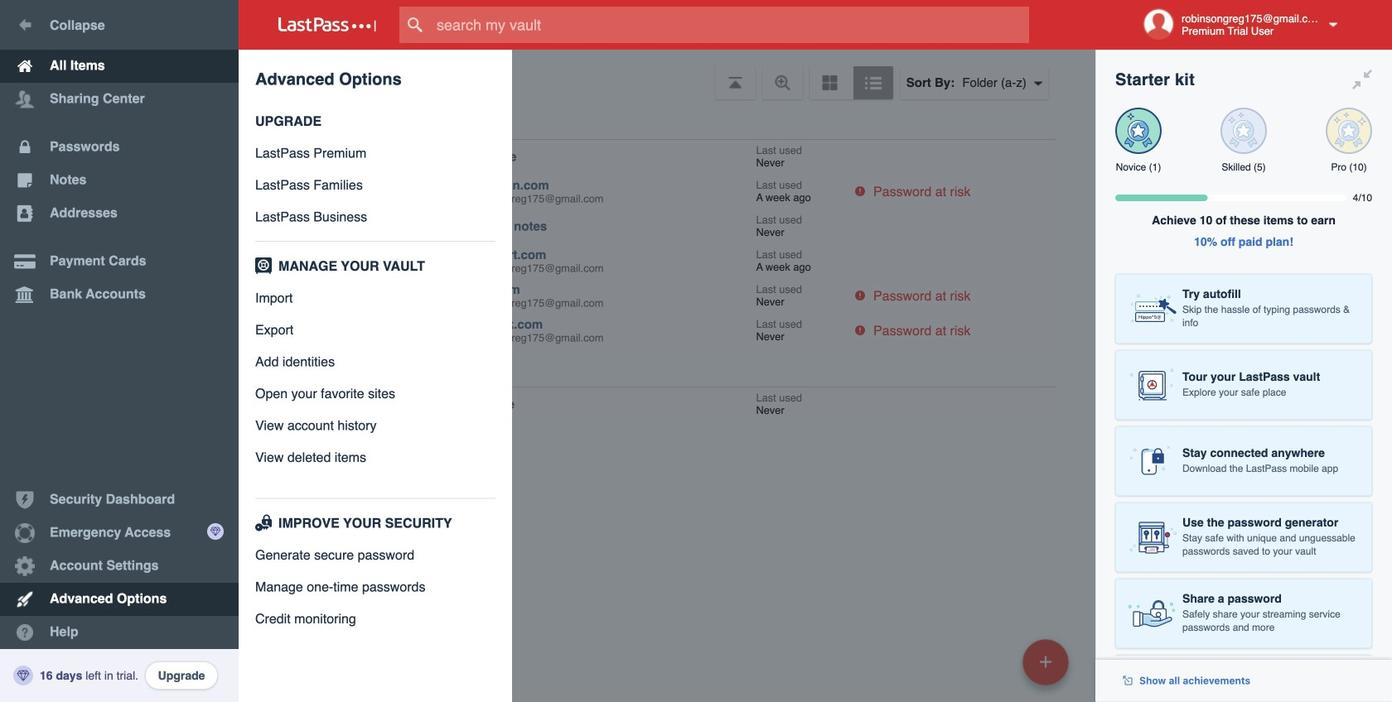 Task type: vqa. For each thing, say whether or not it's contained in the screenshot.
The "Main Navigation" navigation
yes



Task type: locate. For each thing, give the bounding box(es) containing it.
Search search field
[[399, 7, 1062, 43]]

new item image
[[1040, 657, 1052, 668]]

manage your vault image
[[252, 258, 275, 274]]

search my vault text field
[[399, 7, 1062, 43]]



Task type: describe. For each thing, give the bounding box(es) containing it.
new item navigation
[[1017, 635, 1079, 703]]

vault options navigation
[[239, 50, 1096, 99]]

improve your security image
[[252, 515, 275, 532]]

lastpass image
[[278, 17, 376, 32]]

main navigation navigation
[[0, 0, 239, 703]]



